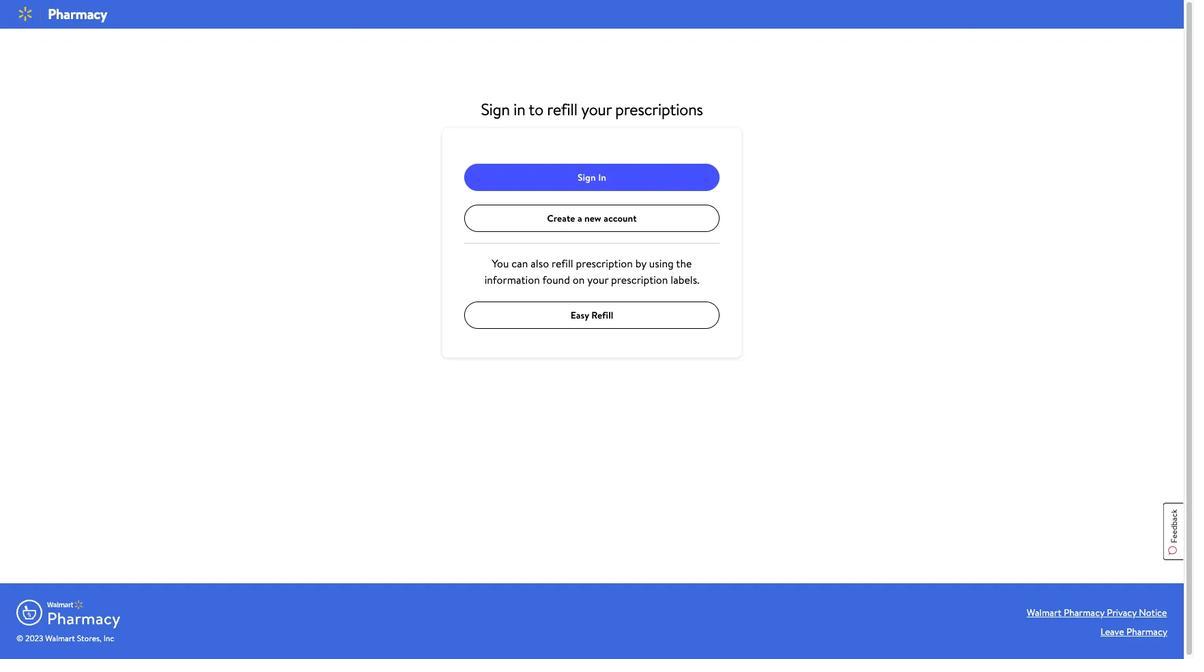 Task type: vqa. For each thing, say whether or not it's contained in the screenshot.
life
no



Task type: locate. For each thing, give the bounding box(es) containing it.
walmart inside walmart pharmacy privacy notice leave pharmacy
[[1027, 606, 1062, 620]]

0 horizontal spatial walmart
[[45, 633, 75, 644]]

in
[[598, 170, 606, 184]]

create
[[547, 211, 575, 225]]

sign for sign in
[[578, 170, 596, 184]]

pharmacy down notice
[[1126, 625, 1167, 639]]

2 horizontal spatial pharmacy
[[1126, 625, 1167, 639]]

also
[[531, 256, 549, 271]]

prescription up on
[[576, 256, 633, 271]]

leave pharmacy link
[[1101, 625, 1167, 639]]

refill up found
[[552, 256, 573, 271]]

information
[[485, 272, 540, 287]]

sign in button
[[464, 164, 720, 191]]

0 vertical spatial your
[[581, 98, 612, 121]]

2 vertical spatial pharmacy
[[1126, 625, 1167, 639]]

1 vertical spatial sign
[[578, 170, 596, 184]]

0 vertical spatial prescription
[[576, 256, 633, 271]]

0 horizontal spatial sign
[[481, 98, 510, 121]]

refill inside you can also refill prescription by using the information found on your     prescription labels.
[[552, 256, 573, 271]]

can
[[512, 256, 528, 271]]

pharmacy right walmart homepage image
[[48, 4, 107, 24]]

notice
[[1139, 606, 1167, 620]]

pharmacy
[[48, 4, 107, 24], [1064, 606, 1105, 620], [1126, 625, 1167, 639]]

feedback
[[1168, 510, 1180, 544]]

found
[[542, 272, 570, 287]]

walmart pharmacy privacy notice leave pharmacy
[[1027, 606, 1167, 639]]

your
[[581, 98, 612, 121], [587, 272, 608, 287]]

prescriptions
[[615, 98, 703, 121]]

your inside you can also refill prescription by using the information found on your     prescription labels.
[[587, 272, 608, 287]]

0 vertical spatial sign
[[481, 98, 510, 121]]

prescription
[[576, 256, 633, 271], [611, 272, 668, 287]]

inc
[[104, 633, 114, 644]]

refill right the to at top left
[[547, 98, 577, 121]]

labels.
[[671, 272, 699, 287]]

easy refill
[[571, 308, 613, 322]]

refill
[[591, 308, 613, 322]]

walmart pharmacy privacy notice link
[[1027, 606, 1167, 620]]

privacy
[[1107, 606, 1137, 620]]

walmart
[[1027, 606, 1062, 620], [45, 633, 75, 644]]

pharmacy up "leave"
[[1064, 606, 1105, 620]]

the
[[676, 256, 692, 271]]

1 horizontal spatial sign
[[578, 170, 596, 184]]

prescription down the by at the right top of the page
[[611, 272, 668, 287]]

your right the to at top left
[[581, 98, 612, 121]]

new
[[584, 211, 601, 225]]

sign in
[[578, 170, 606, 184]]

0 vertical spatial walmart
[[1027, 606, 1062, 620]]

sign
[[481, 98, 510, 121], [578, 170, 596, 184]]

1 vertical spatial refill
[[552, 256, 573, 271]]

1 vertical spatial your
[[587, 272, 608, 287]]

sign for sign in to refill your prescriptions
[[481, 98, 510, 121]]

0 vertical spatial pharmacy
[[48, 4, 107, 24]]

your right on
[[587, 272, 608, 287]]

refill
[[547, 98, 577, 121], [552, 256, 573, 271]]

leave
[[1101, 625, 1124, 639]]

sign inside button
[[578, 170, 596, 184]]

0 vertical spatial refill
[[547, 98, 577, 121]]

pharmacy link
[[48, 4, 107, 24]]

1 horizontal spatial walmart
[[1027, 606, 1062, 620]]

1 horizontal spatial pharmacy
[[1064, 606, 1105, 620]]

easy refill button
[[464, 302, 720, 329]]

easy
[[571, 308, 589, 322]]



Task type: describe. For each thing, give the bounding box(es) containing it.
using
[[649, 256, 674, 271]]

1 vertical spatial pharmacy
[[1064, 606, 1105, 620]]

1 vertical spatial prescription
[[611, 272, 668, 287]]

refill for prescription
[[552, 256, 573, 271]]

comment image
[[1167, 546, 1178, 556]]

stores,
[[77, 633, 102, 644]]

feedback button
[[1163, 503, 1184, 561]]

refill for your
[[547, 98, 577, 121]]

account
[[604, 211, 637, 225]]

walmart homepage image
[[17, 6, 33, 23]]

sign in to refill your prescriptions
[[481, 98, 703, 121]]

you
[[492, 256, 509, 271]]

to
[[529, 98, 543, 121]]

on
[[573, 272, 585, 287]]

in
[[513, 98, 525, 121]]

walmart pharmacy image
[[16, 600, 120, 629]]

by
[[635, 256, 647, 271]]

you can also refill prescription by using the information found on your     prescription labels.
[[485, 256, 699, 287]]

1 vertical spatial walmart
[[45, 633, 75, 644]]

© 2023 walmart stores, inc
[[16, 633, 114, 644]]

©
[[16, 633, 23, 644]]

a
[[578, 211, 582, 225]]

0 horizontal spatial pharmacy
[[48, 4, 107, 24]]

create a new account button
[[464, 205, 720, 232]]

2023
[[25, 633, 43, 644]]

create a new account
[[547, 211, 637, 225]]



